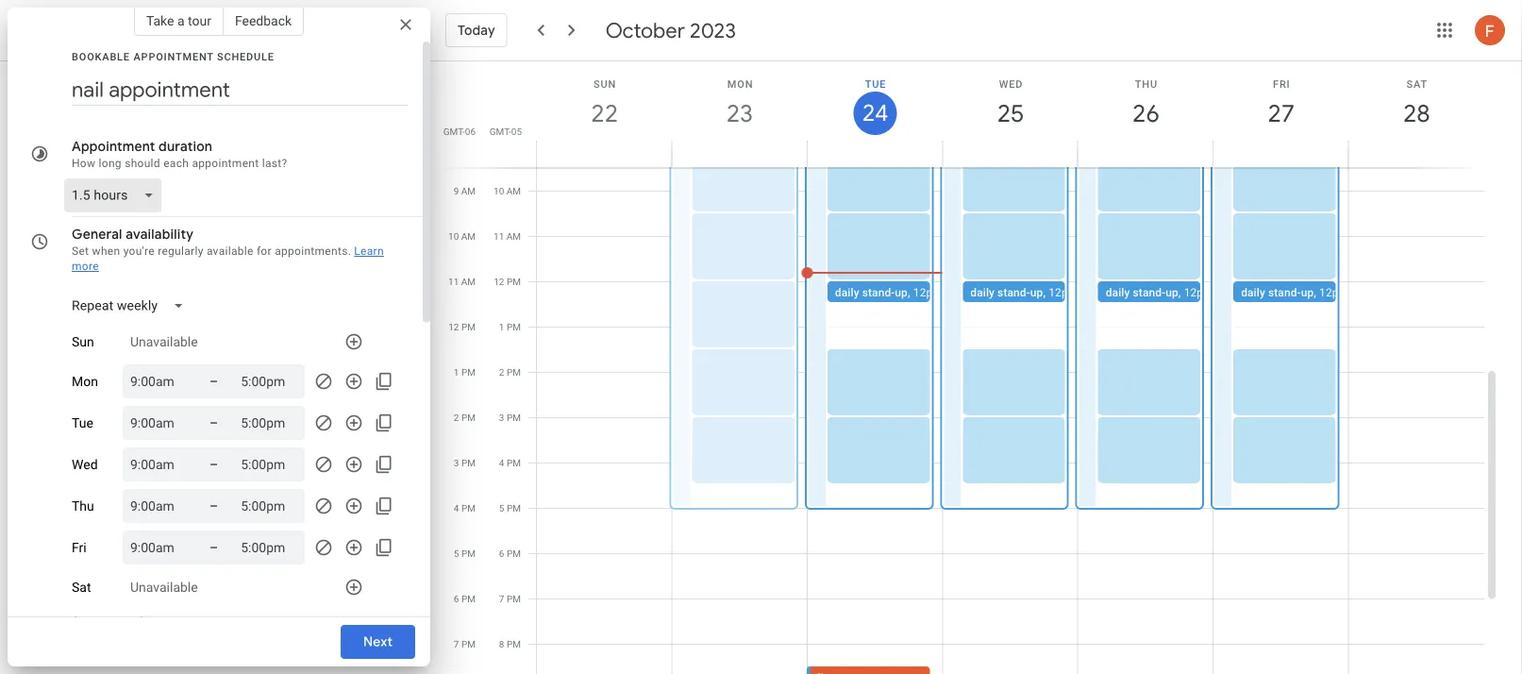 Task type: locate. For each thing, give the bounding box(es) containing it.
5
[[499, 503, 505, 514], [454, 548, 459, 559]]

0 vertical spatial tue
[[865, 78, 887, 90]]

feedback button
[[224, 6, 304, 36]]

1 horizontal spatial sat
[[1407, 78, 1428, 90]]

3 up from the left
[[1166, 286, 1179, 299]]

am
[[461, 185, 476, 197], [507, 185, 521, 197], [461, 231, 476, 242], [507, 231, 521, 242], [461, 276, 476, 287]]

sat 28
[[1403, 78, 1430, 129]]

sun 22
[[590, 78, 617, 129]]

2 gmt- from the left
[[490, 126, 511, 137]]

28
[[1403, 98, 1430, 129]]

unavailable up start time on mondays text box
[[130, 334, 198, 350]]

4 12pm from the left
[[1320, 286, 1349, 299]]

1 vertical spatial 2 pm
[[454, 412, 476, 423]]

– right start time on fridays text field
[[210, 540, 218, 555]]

1 vertical spatial 3 pm
[[454, 457, 476, 469]]

23 column header
[[672, 61, 808, 168]]

mon
[[728, 78, 754, 90], [72, 374, 98, 389]]

thu up thursday, october 26 element
[[1135, 78, 1158, 90]]

sat
[[1407, 78, 1428, 90], [72, 579, 91, 595]]

sat for sat
[[72, 579, 91, 595]]

10 down 9
[[448, 231, 459, 242]]

feedback
[[235, 13, 292, 28]]

0 horizontal spatial sat
[[72, 579, 91, 595]]

appointments.
[[275, 245, 351, 258]]

0 horizontal spatial thu
[[72, 498, 94, 514]]

,
[[908, 286, 911, 299], [1044, 286, 1046, 299], [1179, 286, 1182, 299], [1314, 286, 1317, 299]]

10 am right 9 am
[[494, 185, 521, 197]]

3 pm
[[499, 412, 521, 423], [454, 457, 476, 469]]

thu
[[1135, 78, 1158, 90], [72, 498, 94, 514]]

0 vertical spatial thu
[[1135, 78, 1158, 90]]

– left end time on thursdays text box
[[210, 498, 218, 514]]

1 horizontal spatial 5
[[499, 503, 505, 514]]

a
[[177, 13, 185, 28]]

10 am down 9 am
[[448, 231, 476, 242]]

duration
[[159, 138, 212, 155]]

mon left start time on mondays text box
[[72, 374, 98, 389]]

sun down more
[[72, 334, 94, 350]]

0 horizontal spatial 4
[[454, 503, 459, 514]]

End time on Mondays text field
[[241, 370, 298, 393]]

0 vertical spatial sat
[[1407, 78, 1428, 90]]

27 column header
[[1213, 61, 1350, 168]]

– for fri
[[210, 540, 218, 555]]

0 vertical spatial sun
[[594, 78, 617, 90]]

1 unavailable from the top
[[130, 334, 198, 350]]

tue up the 24
[[865, 78, 887, 90]]

1 vertical spatial 7 pm
[[454, 639, 476, 650]]

set when you're regularly available for appointments.
[[72, 245, 351, 258]]

2
[[499, 367, 505, 378], [454, 412, 459, 423]]

wed
[[999, 78, 1023, 90], [72, 457, 98, 472]]

pm
[[507, 276, 521, 287], [462, 321, 476, 333], [507, 321, 521, 333], [462, 367, 476, 378], [507, 367, 521, 378], [462, 412, 476, 423], [507, 412, 521, 423], [462, 457, 476, 469], [507, 457, 521, 469], [462, 503, 476, 514], [507, 503, 521, 514], [462, 548, 476, 559], [507, 548, 521, 559], [462, 593, 476, 605], [507, 593, 521, 605], [462, 639, 476, 650], [507, 639, 521, 650]]

sun inside sun 22
[[594, 78, 617, 90]]

12 pm
[[494, 276, 521, 287], [449, 321, 476, 333]]

gmt- for 05
[[490, 126, 511, 137]]

unavailable for sat
[[130, 579, 198, 595]]

mon inside mon 23
[[728, 78, 754, 90]]

0 horizontal spatial 5
[[454, 548, 459, 559]]

1 horizontal spatial sun
[[594, 78, 617, 90]]

1 horizontal spatial 4
[[499, 457, 505, 469]]

1 vertical spatial fri
[[72, 540, 87, 555]]

1 vertical spatial 5
[[454, 548, 459, 559]]

1 horizontal spatial wed
[[999, 78, 1023, 90]]

wed for wed 25
[[999, 78, 1023, 90]]

1 horizontal spatial 7 pm
[[499, 593, 521, 605]]

more
[[72, 260, 99, 273]]

tue 24
[[861, 78, 887, 128]]

0 horizontal spatial fri
[[72, 540, 87, 555]]

0 vertical spatial fri
[[1274, 78, 1291, 90]]

daily
[[835, 286, 860, 299], [971, 286, 995, 299], [1106, 286, 1130, 299], [1242, 286, 1266, 299]]

7 left 8
[[454, 639, 459, 650]]

1 vertical spatial 1
[[454, 367, 459, 378]]

End time on Tuesdays text field
[[241, 412, 298, 434]]

wed inside the wed 25
[[999, 78, 1023, 90]]

wed up wednesday, october 25 element
[[999, 78, 1023, 90]]

0 vertical spatial unavailable
[[130, 334, 198, 350]]

1 vertical spatial 12
[[449, 321, 459, 333]]

3 – from the top
[[210, 456, 218, 472]]

2 – from the top
[[210, 415, 218, 430]]

– left 'end time on tuesdays' text field
[[210, 415, 218, 430]]

general availability
[[72, 226, 194, 243]]

23
[[726, 98, 753, 129]]

1 vertical spatial wed
[[72, 457, 98, 472]]

Add title text field
[[72, 76, 408, 104]]

sun for sun 22
[[594, 78, 617, 90]]

sun
[[594, 78, 617, 90], [72, 334, 94, 350]]

tue for tue 24
[[865, 78, 887, 90]]

0 vertical spatial 2
[[499, 367, 505, 378]]

8
[[499, 639, 505, 650]]

25 column header
[[942, 61, 1079, 168]]

4 – from the top
[[210, 498, 218, 514]]

24 column header
[[807, 61, 943, 168]]

22 column header
[[536, 61, 673, 168]]

4 pm
[[499, 457, 521, 469], [454, 503, 476, 514]]

1 up from the left
[[895, 286, 908, 299]]

1 vertical spatial 10 am
[[448, 231, 476, 242]]

for
[[257, 245, 272, 258]]

0 vertical spatial 5 pm
[[499, 503, 521, 514]]

friday, october 27 element
[[1260, 92, 1304, 135]]

7 up 8
[[499, 593, 505, 605]]

tue for tue
[[72, 415, 93, 431]]

1 horizontal spatial thu
[[1135, 78, 1158, 90]]

stand-
[[863, 286, 895, 299], [998, 286, 1031, 299], [1133, 286, 1166, 299], [1269, 286, 1301, 299]]

– right start time on mondays text box
[[210, 373, 218, 389]]

0 vertical spatial 1 pm
[[499, 321, 521, 333]]

10 am
[[494, 185, 521, 197], [448, 231, 476, 242]]

sun up sunday, october 22 element
[[594, 78, 617, 90]]

0 horizontal spatial 1
[[454, 367, 459, 378]]

End time on Wednesdays text field
[[241, 453, 298, 476]]

1
[[499, 321, 505, 333], [454, 367, 459, 378]]

gmt-
[[443, 126, 465, 137], [490, 126, 511, 137]]

2 stand- from the left
[[998, 286, 1031, 299]]

1 vertical spatial 4
[[454, 503, 459, 514]]

1 daily stand-up , 12pm from the left
[[835, 286, 943, 299]]

1 vertical spatial 1 pm
[[454, 367, 476, 378]]

1 vertical spatial 10
[[448, 231, 459, 242]]

0 vertical spatial 12
[[494, 276, 505, 287]]

0 horizontal spatial wed
[[72, 457, 98, 472]]

1 – from the top
[[210, 373, 218, 389]]

1 vertical spatial thu
[[72, 498, 94, 514]]

4 stand- from the left
[[1269, 286, 1301, 299]]

fri left start time on fridays text field
[[72, 540, 87, 555]]

4 daily from the left
[[1242, 286, 1266, 299]]

1 horizontal spatial fri
[[1274, 78, 1291, 90]]

0 vertical spatial 4
[[499, 457, 505, 469]]

set
[[72, 245, 89, 258]]

– for mon
[[210, 373, 218, 389]]

0 vertical spatial 2 pm
[[499, 367, 521, 378]]

Start time on Mondays text field
[[130, 370, 187, 393]]

05
[[511, 126, 522, 137]]

1 horizontal spatial 2
[[499, 367, 505, 378]]

5 – from the top
[[210, 540, 218, 555]]

1 vertical spatial 4 pm
[[454, 503, 476, 514]]

28 column header
[[1349, 61, 1485, 168]]

how
[[72, 157, 96, 170]]

0 vertical spatial 10
[[494, 185, 504, 197]]

gmt-06
[[443, 126, 476, 137]]

0 horizontal spatial sun
[[72, 334, 94, 350]]

0 vertical spatial 7
[[499, 593, 505, 605]]

fri 27
[[1267, 78, 1294, 129]]

wed left start time on wednesdays "text field"
[[72, 457, 98, 472]]

0 horizontal spatial tue
[[72, 415, 93, 431]]

1 stand- from the left
[[863, 286, 895, 299]]

unavailable
[[130, 334, 198, 350], [130, 579, 198, 595]]

0 horizontal spatial 12 pm
[[449, 321, 476, 333]]

1 horizontal spatial 5 pm
[[499, 503, 521, 514]]

0 horizontal spatial mon
[[72, 374, 98, 389]]

1 vertical spatial mon
[[72, 374, 98, 389]]

fri
[[1274, 78, 1291, 90], [72, 540, 87, 555]]

learn more
[[72, 245, 384, 273]]

1 vertical spatial 7
[[454, 639, 459, 650]]

7 pm up 8 pm on the left of page
[[499, 593, 521, 605]]

1 horizontal spatial 6 pm
[[499, 548, 521, 559]]

22
[[590, 98, 617, 129]]

7 pm
[[499, 593, 521, 605], [454, 639, 476, 650]]

0 vertical spatial 7 pm
[[499, 593, 521, 605]]

grid
[[438, 61, 1500, 674]]

2 pm
[[499, 367, 521, 378], [454, 412, 476, 423]]

– for thu
[[210, 498, 218, 514]]

0 vertical spatial 3
[[499, 412, 505, 423]]

tue inside tue 24
[[865, 78, 887, 90]]

tue
[[865, 78, 887, 90], [72, 415, 93, 431]]

1 vertical spatial 6 pm
[[454, 593, 476, 605]]

7
[[499, 593, 505, 605], [454, 639, 459, 650]]

october
[[606, 17, 685, 43]]

1 horizontal spatial 1
[[499, 321, 505, 333]]

thu left start time on thursdays text box
[[72, 498, 94, 514]]

8 pm
[[499, 639, 521, 650]]

sat inside sat 28
[[1407, 78, 1428, 90]]

0 horizontal spatial 2
[[454, 412, 459, 423]]

available
[[207, 245, 254, 258]]

mon up monday, october 23 element
[[728, 78, 754, 90]]

thu inside thu 26
[[1135, 78, 1158, 90]]

None field
[[64, 178, 169, 212], [64, 289, 199, 323], [64, 178, 169, 212], [64, 289, 199, 323]]

–
[[210, 373, 218, 389], [210, 415, 218, 430], [210, 456, 218, 472], [210, 498, 218, 514], [210, 540, 218, 555]]

1 vertical spatial 11
[[448, 276, 459, 287]]

10 right 9 am
[[494, 185, 504, 197]]

12pm
[[914, 286, 943, 299], [1049, 286, 1078, 299], [1184, 286, 1214, 299], [1320, 286, 1349, 299]]

monday, october 23 element
[[719, 92, 762, 135]]

bookable
[[72, 51, 130, 62]]

10
[[494, 185, 504, 197], [448, 231, 459, 242]]

6 pm
[[499, 548, 521, 559], [454, 593, 476, 605]]

1 vertical spatial sun
[[72, 334, 94, 350]]

0 vertical spatial 6 pm
[[499, 548, 521, 559]]

1 vertical spatial 3
[[454, 457, 459, 469]]

gmt- left the gmt-05
[[443, 126, 465, 137]]

1 horizontal spatial 3
[[499, 412, 505, 423]]

thu 26
[[1132, 78, 1159, 129]]

1 horizontal spatial 10
[[494, 185, 504, 197]]

tue left start time on tuesdays "text field"
[[72, 415, 93, 431]]

1 gmt- from the left
[[443, 126, 465, 137]]

gmt- right 06
[[490, 126, 511, 137]]

0 horizontal spatial 10 am
[[448, 231, 476, 242]]

1 horizontal spatial tue
[[865, 78, 887, 90]]

should
[[125, 157, 160, 170]]

4 up from the left
[[1301, 286, 1314, 299]]

6
[[499, 548, 505, 559], [454, 593, 459, 605]]

0 vertical spatial 4 pm
[[499, 457, 521, 469]]

5 pm
[[499, 503, 521, 514], [454, 548, 476, 559]]

1 , from the left
[[908, 286, 911, 299]]

4
[[499, 457, 505, 469], [454, 503, 459, 514]]

0 horizontal spatial 2 pm
[[454, 412, 476, 423]]

1 horizontal spatial gmt-
[[490, 126, 511, 137]]

7 pm left 8
[[454, 639, 476, 650]]

1 vertical spatial tue
[[72, 415, 93, 431]]

11
[[494, 231, 504, 242], [448, 276, 459, 287]]

0 vertical spatial wed
[[999, 78, 1023, 90]]

daily stand-up , 12pm
[[835, 286, 943, 299], [971, 286, 1078, 299], [1106, 286, 1214, 299], [1242, 286, 1349, 299]]

0 horizontal spatial 11 am
[[448, 276, 476, 287]]

0 horizontal spatial 6
[[454, 593, 459, 605]]

gmt-05
[[490, 126, 522, 137]]

fri up "friday, october 27" element
[[1274, 78, 1291, 90]]

0 horizontal spatial 7
[[454, 639, 459, 650]]

4 daily stand-up , 12pm from the left
[[1242, 286, 1349, 299]]

12
[[494, 276, 505, 287], [449, 321, 459, 333]]

unavailable down start time on fridays text field
[[130, 579, 198, 595]]

1 horizontal spatial 3 pm
[[499, 412, 521, 423]]

1 daily from the left
[[835, 286, 860, 299]]

0 horizontal spatial 4 pm
[[454, 503, 476, 514]]

4 , from the left
[[1314, 286, 1317, 299]]

1 horizontal spatial 11 am
[[494, 231, 521, 242]]

learn
[[354, 245, 384, 258]]

1 pm
[[499, 321, 521, 333], [454, 367, 476, 378]]

9 am
[[454, 185, 476, 197]]

– left the end time on wednesdays "text box"
[[210, 456, 218, 472]]

0 vertical spatial mon
[[728, 78, 754, 90]]

up
[[895, 286, 908, 299], [1031, 286, 1044, 299], [1166, 286, 1179, 299], [1301, 286, 1314, 299]]

1 horizontal spatial 2 pm
[[499, 367, 521, 378]]

tour
[[188, 13, 211, 28]]

fri inside the fri 27
[[1274, 78, 1291, 90]]

next button
[[341, 619, 415, 665]]

thu for thu
[[72, 498, 94, 514]]

11 am
[[494, 231, 521, 242], [448, 276, 476, 287]]

saturday, october 28 element
[[1396, 92, 1439, 135]]

0 horizontal spatial gmt-
[[443, 126, 465, 137]]

27
[[1267, 98, 1294, 129]]

2 unavailable from the top
[[130, 579, 198, 595]]

0 vertical spatial 11
[[494, 231, 504, 242]]



Task type: describe. For each thing, give the bounding box(es) containing it.
thu for thu 26
[[1135, 78, 1158, 90]]

1 horizontal spatial 7
[[499, 593, 505, 605]]

0 horizontal spatial 12
[[449, 321, 459, 333]]

sun for sun
[[72, 334, 94, 350]]

tuesday, october 24, today element
[[854, 92, 897, 135]]

1 vertical spatial 6
[[454, 593, 459, 605]]

unavailable for sun
[[130, 334, 198, 350]]

0 horizontal spatial 5 pm
[[454, 548, 476, 559]]

Start time on Thursdays text field
[[130, 495, 187, 517]]

0 vertical spatial 3 pm
[[499, 412, 521, 423]]

1 horizontal spatial 12
[[494, 276, 505, 287]]

appointment duration how long should each appointment last?
[[72, 138, 287, 170]]

1 horizontal spatial 4 pm
[[499, 457, 521, 469]]

take
[[146, 13, 174, 28]]

9
[[454, 185, 459, 197]]

2 , from the left
[[1044, 286, 1046, 299]]

regularly
[[158, 245, 204, 258]]

thursday, october 26 element
[[1125, 92, 1168, 135]]

wed 25
[[996, 78, 1023, 129]]

– for wed
[[210, 456, 218, 472]]

each
[[163, 157, 189, 170]]

1 vertical spatial 2
[[454, 412, 459, 423]]

availability
[[126, 226, 194, 243]]

1 vertical spatial 12 pm
[[449, 321, 476, 333]]

take a tour button
[[134, 6, 224, 36]]

1 vertical spatial 11 am
[[448, 276, 476, 287]]

3 daily stand-up , 12pm from the left
[[1106, 286, 1214, 299]]

learn more link
[[72, 245, 384, 273]]

general
[[72, 226, 122, 243]]

sunday, october 22 element
[[583, 92, 627, 135]]

06
[[465, 126, 476, 137]]

you're
[[123, 245, 155, 258]]

0 horizontal spatial 1 pm
[[454, 367, 476, 378]]

End time on Thursdays text field
[[241, 495, 298, 517]]

long
[[99, 157, 122, 170]]

1 12pm from the left
[[914, 286, 943, 299]]

next
[[363, 633, 393, 650]]

2 daily from the left
[[971, 286, 995, 299]]

today
[[458, 22, 495, 39]]

2 daily stand-up , 12pm from the left
[[971, 286, 1078, 299]]

25
[[996, 98, 1023, 129]]

0 vertical spatial 5
[[499, 503, 505, 514]]

Start time on Tuesdays text field
[[130, 412, 187, 434]]

Start time on Fridays text field
[[130, 536, 187, 559]]

3 12pm from the left
[[1184, 286, 1214, 299]]

appointment
[[134, 51, 214, 62]]

– for tue
[[210, 415, 218, 430]]

take a tour
[[146, 13, 211, 28]]

fri for fri
[[72, 540, 87, 555]]

wednesday, october 25 element
[[989, 92, 1033, 135]]

last?
[[262, 157, 287, 170]]

2023
[[690, 17, 736, 43]]

october 2023
[[606, 17, 736, 43]]

1 horizontal spatial 6
[[499, 548, 505, 559]]

0 horizontal spatial 6 pm
[[454, 593, 476, 605]]

3 daily from the left
[[1106, 286, 1130, 299]]

1 horizontal spatial 11
[[494, 231, 504, 242]]

fri for fri 27
[[1274, 78, 1291, 90]]

24
[[861, 98, 887, 128]]

mon 23
[[726, 78, 754, 129]]

appointment
[[192, 157, 259, 170]]

gmt- for 06
[[443, 126, 465, 137]]

when
[[92, 245, 120, 258]]

bookable appointment schedule
[[72, 51, 275, 62]]

0 horizontal spatial 3 pm
[[454, 457, 476, 469]]

0 vertical spatial 10 am
[[494, 185, 521, 197]]

sat for sat 28
[[1407, 78, 1428, 90]]

mon for mon
[[72, 374, 98, 389]]

0 vertical spatial 12 pm
[[494, 276, 521, 287]]

mon for mon 23
[[728, 78, 754, 90]]

Start time on Wednesdays text field
[[130, 453, 187, 476]]

2 12pm from the left
[[1049, 286, 1078, 299]]

3 , from the left
[[1179, 286, 1182, 299]]

0 vertical spatial 1
[[499, 321, 505, 333]]

grid containing 22
[[438, 61, 1500, 674]]

0 horizontal spatial 7 pm
[[454, 639, 476, 650]]

0 vertical spatial 11 am
[[494, 231, 521, 242]]

26 column header
[[1078, 61, 1214, 168]]

1 horizontal spatial 1 pm
[[499, 321, 521, 333]]

0 horizontal spatial 10
[[448, 231, 459, 242]]

schedule
[[217, 51, 275, 62]]

today button
[[446, 8, 508, 53]]

wed for wed
[[72, 457, 98, 472]]

appointment
[[72, 138, 155, 155]]

26
[[1132, 98, 1159, 129]]

End time on Fridays text field
[[241, 536, 298, 559]]

0 horizontal spatial 3
[[454, 457, 459, 469]]

3 stand- from the left
[[1133, 286, 1166, 299]]

2 up from the left
[[1031, 286, 1044, 299]]



Task type: vqa. For each thing, say whether or not it's contained in the screenshot.


